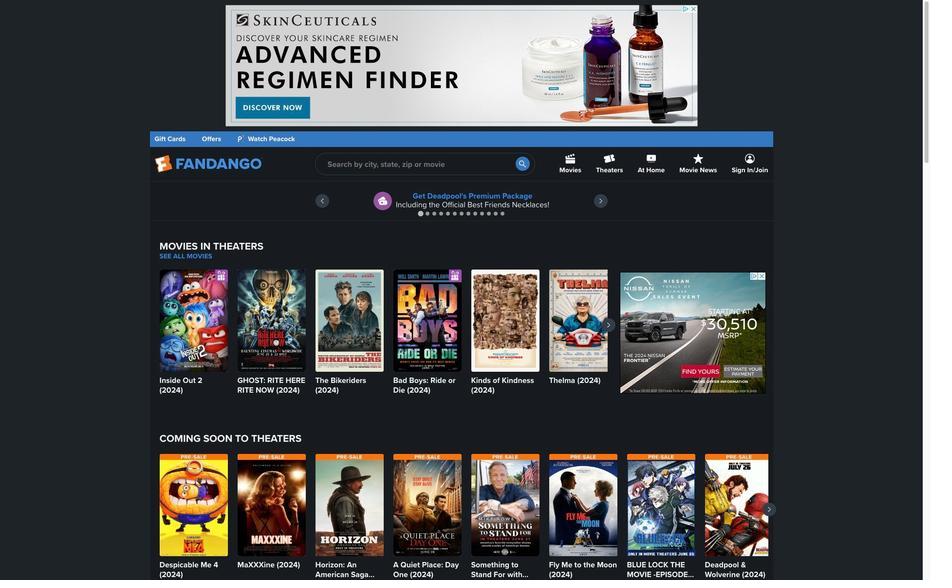 Task type: describe. For each thing, give the bounding box(es) containing it.
1 vertical spatial advertisement element
[[620, 272, 766, 394]]

horizon: an american saga chapter 1 (2024) poster image
[[315, 454, 383, 557]]

gift box white image for 'bad boys: ride or die (2024) poster' image
[[449, 270, 461, 282]]

gift box white image for inside out 2 (2024) poster image
[[215, 270, 228, 282]]

deadpool & wolverine (2024) poster image
[[705, 454, 773, 557]]

offer icon image
[[373, 192, 392, 210]]

Search by city, state, zip or movie text field
[[315, 153, 535, 175]]

kinds of kindness (2024) poster image
[[471, 270, 539, 372]]

thelma (2024) poster image
[[549, 270, 617, 372]]

maxxxine (2024) poster image
[[237, 454, 306, 557]]

despicable me 4 (2024) poster image
[[159, 454, 228, 557]]

1 vertical spatial region
[[159, 270, 617, 397]]



Task type: vqa. For each thing, say whether or not it's contained in the screenshot.
fourth Select a movie time to buy Standard Showtimes ELEMENT from the bottom of the page
no



Task type: locate. For each thing, give the bounding box(es) containing it.
select a slide to show tab list
[[150, 210, 773, 217]]

bad boys: ride or die (2024) poster image
[[393, 270, 461, 372]]

a quiet place: day one (2024) poster image
[[393, 454, 461, 557]]

inside out 2 (2024) poster image
[[159, 270, 228, 372]]

the bikeriders (2024) poster image
[[315, 270, 383, 372]]

fly me to the moon (2024) poster image
[[549, 454, 617, 557]]

2 gift box white image from the left
[[449, 270, 461, 282]]

0 horizontal spatial gift box white image
[[215, 270, 228, 282]]

blue lock the movie -episode nagi- (2024) poster image
[[627, 454, 695, 557]]

gift box white image
[[215, 270, 228, 282], [449, 270, 461, 282]]

0 vertical spatial advertisement element
[[225, 5, 698, 127]]

0 vertical spatial region
[[150, 182, 773, 221]]

None search field
[[315, 153, 535, 175]]

ghost: rite here rite now (2024) poster image
[[237, 270, 306, 372]]

1 horizontal spatial gift box white image
[[449, 270, 461, 282]]

something to stand for with mike rowe (2024) poster image
[[471, 454, 539, 557]]

advertisement element
[[225, 5, 698, 127], [620, 272, 766, 394]]

1 gift box white image from the left
[[215, 270, 228, 282]]

region
[[150, 182, 773, 221], [159, 270, 617, 397]]



